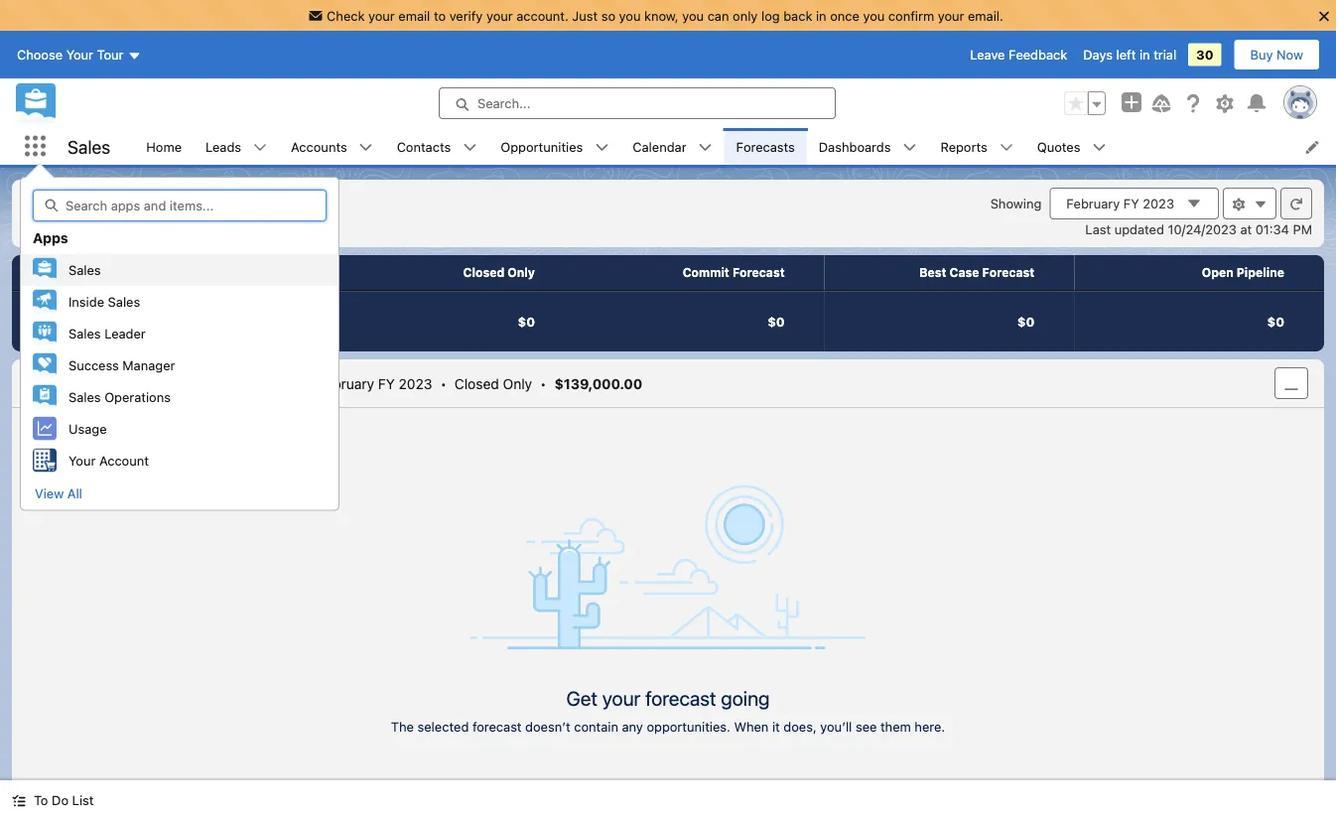 Task type: describe. For each thing, give the bounding box(es) containing it.
do
[[52, 793, 69, 808]]

1 vertical spatial roberts
[[245, 375, 295, 391]]

calendar list item
[[621, 128, 724, 165]]

your inside apps list box
[[69, 453, 96, 467]]

dashboards
[[819, 139, 891, 154]]

see
[[856, 719, 877, 734]]

sales up 'usage'
[[69, 389, 101, 404]]

case
[[950, 266, 980, 280]]

$139,000.00
[[555, 375, 643, 391]]

check
[[327, 8, 365, 23]]

february fy 2023 row
[[12, 291, 1325, 352]]

last updated 10/24/2023 at 01:34 pm
[[1086, 221, 1313, 236]]

0 horizontal spatial in
[[816, 8, 827, 23]]

them
[[881, 719, 911, 734]]

1 vertical spatial only
[[503, 375, 532, 391]]

selected
[[418, 719, 469, 734]]

opportunity
[[161, 194, 234, 209]]

reports link
[[929, 128, 1000, 165]]

1 horizontal spatial forecast
[[646, 687, 716, 710]]

30
[[1197, 47, 1214, 62]]

0 vertical spatial february fy 2023
[[1067, 196, 1175, 211]]

the
[[391, 719, 414, 734]]

>
[[150, 194, 158, 209]]

your inside 'get your forecast going the selected forecast doesn't contain any opportunities. when it does, you'll see them here.'
[[603, 687, 641, 710]]

buy now button
[[1234, 39, 1321, 71]]

your account link
[[21, 444, 339, 476]]

february fy 2023 button inside row
[[28, 292, 324, 352]]

contacts list item
[[385, 128, 489, 165]]

log
[[762, 8, 780, 23]]

going
[[721, 687, 770, 710]]

3 $0 button from the left
[[825, 292, 1075, 352]]

accounts list item
[[279, 128, 385, 165]]

sales up inside
[[69, 262, 101, 277]]

0 vertical spatial closed
[[463, 266, 505, 280]]

days left in trial
[[1084, 47, 1177, 62]]

2 forecast from the left
[[983, 266, 1035, 280]]

sales down inside
[[69, 325, 101, 340]]

know,
[[644, 8, 679, 23]]

calendar link
[[621, 128, 699, 165]]

here.
[[915, 719, 945, 734]]

2 $0 from the left
[[768, 314, 785, 329]]

so
[[601, 8, 616, 23]]

february fy 2023 • closed only • $139,000.00
[[317, 375, 643, 391]]

4 $0 button from the left
[[1075, 292, 1325, 352]]

success manager link
[[21, 349, 339, 381]]

confirm
[[889, 8, 935, 23]]

commit
[[683, 266, 730, 280]]

sales leader link
[[21, 317, 339, 349]]

to
[[34, 793, 48, 808]]

opportunities list item
[[489, 128, 621, 165]]

accounts link
[[279, 128, 359, 165]]

pipeline
[[1237, 266, 1285, 280]]

2 • from the left
[[540, 375, 547, 391]]

inside sales
[[69, 294, 140, 309]]

home link
[[134, 128, 194, 165]]

sales link
[[21, 254, 339, 285]]

sales leader
[[69, 325, 146, 340]]

2 vertical spatial february
[[317, 375, 374, 391]]

trial
[[1154, 47, 1177, 62]]

text default image inside quotes list item
[[1093, 141, 1107, 154]]

mateo inside button
[[88, 210, 142, 232]]

fy inside row
[[105, 312, 125, 331]]

your left email in the top left of the page
[[368, 8, 395, 23]]

month
[[36, 266, 82, 280]]

1 $0 from the left
[[518, 314, 535, 329]]

inside sales link
[[21, 285, 339, 317]]

mateo roberts button
[[87, 208, 246, 233]]

sales operations link
[[21, 381, 339, 413]]

back
[[784, 8, 813, 23]]

roberts inside button
[[146, 210, 214, 232]]

calendar
[[633, 139, 687, 154]]

text default image up last updated 10/24/2023 at 01:34 pm
[[1187, 196, 1202, 212]]

1 $0 button from the left
[[325, 292, 575, 352]]

contacts
[[397, 139, 451, 154]]

check your email to verify your account. just so you know, you can only log back in once you confirm your email.
[[327, 8, 1004, 23]]

to do list
[[34, 793, 94, 808]]

your account
[[69, 453, 149, 467]]

when
[[734, 719, 769, 734]]

leads list item
[[194, 128, 279, 165]]

1 horizontal spatial in
[[1140, 47, 1150, 62]]

you'll
[[820, 719, 852, 734]]

sales left home link
[[68, 136, 110, 157]]

01:34
[[1256, 221, 1290, 236]]

your left email.
[[938, 8, 965, 23]]

for:
[[175, 375, 197, 391]]

showing for showing opportunities for: mateo roberts
[[28, 375, 83, 391]]

text default image inside reports list item
[[1000, 141, 1014, 154]]

1 you from the left
[[619, 8, 641, 23]]

does,
[[784, 719, 817, 734]]

text default image up 01:34
[[1254, 198, 1268, 212]]

amount
[[237, 194, 284, 209]]

view all
[[35, 486, 82, 500]]

email.
[[968, 8, 1004, 23]]

commit forecast
[[683, 266, 785, 280]]

operations
[[104, 389, 171, 404]]

leader
[[104, 325, 146, 340]]

it
[[772, 719, 780, 734]]

best
[[920, 266, 947, 280]]

open pipeline
[[1202, 266, 1285, 280]]

forecasts > opportunity amount
[[87, 194, 284, 209]]

opportunities
[[86, 375, 172, 391]]

search...
[[478, 96, 531, 111]]

1 horizontal spatial fy
[[378, 375, 395, 391]]

0 vertical spatial only
[[508, 266, 535, 280]]

text default image for leads
[[253, 141, 267, 154]]

feedback
[[1009, 47, 1068, 62]]

days
[[1084, 47, 1113, 62]]

success manager
[[69, 357, 175, 372]]



Task type: vqa. For each thing, say whether or not it's contained in the screenshot.
MedLife, Inc. link
no



Task type: locate. For each thing, give the bounding box(es) containing it.
choose your tour
[[17, 47, 124, 62]]

showing opportunities for: mateo roberts
[[28, 375, 295, 391]]

0 horizontal spatial showing
[[28, 375, 83, 391]]

0 horizontal spatial forecast
[[473, 719, 522, 734]]

text default image up at
[[1232, 198, 1246, 212]]

forecast right case
[[983, 266, 1035, 280]]

0 vertical spatial roberts
[[146, 210, 214, 232]]

0 vertical spatial in
[[816, 8, 827, 23]]

your inside dropdown button
[[66, 47, 93, 62]]

1 horizontal spatial showing
[[991, 196, 1042, 211]]

verify
[[449, 8, 483, 23]]

text default image right calendar
[[699, 141, 712, 154]]

2 you from the left
[[682, 8, 704, 23]]

3 $0 from the left
[[1018, 314, 1035, 329]]

0 vertical spatial forecasts
[[736, 139, 795, 154]]

your left the tour
[[66, 47, 93, 62]]

0 vertical spatial february
[[1067, 196, 1120, 211]]

roberts right for:
[[245, 375, 295, 391]]

now
[[1277, 47, 1304, 62]]

all
[[67, 486, 82, 500]]

list
[[72, 793, 94, 808]]

1 vertical spatial your
[[69, 453, 96, 467]]

february fy 2023
[[1067, 196, 1175, 211], [32, 312, 170, 331]]

1 horizontal spatial roberts
[[245, 375, 295, 391]]

text default image inside contacts list item
[[463, 141, 477, 154]]

text default image left to
[[12, 794, 26, 808]]

$0 down best case forecast
[[1018, 314, 1035, 329]]

email
[[399, 8, 430, 23]]

1 forecast from the left
[[733, 266, 785, 280]]

2 $0 button from the left
[[575, 292, 825, 352]]

february fy 2023 button up updated
[[1050, 188, 1219, 219]]

•
[[440, 375, 447, 391], [540, 375, 547, 391]]

can
[[708, 8, 729, 23]]

showing
[[991, 196, 1042, 211], [28, 375, 83, 391]]

1 vertical spatial mateo
[[201, 375, 241, 391]]

february fy 2023 button
[[1050, 188, 1219, 219], [28, 292, 324, 352]]

mateo roberts
[[88, 210, 214, 232]]

1 vertical spatial forecasts
[[87, 194, 146, 209]]

february fy 2023 down inside sales
[[32, 312, 170, 331]]

status
[[28, 375, 643, 391]]

$0 button down 'commit'
[[575, 292, 825, 352]]

to do list button
[[0, 780, 106, 820]]

1 horizontal spatial february fy 2023 button
[[1050, 188, 1219, 219]]

only
[[508, 266, 535, 280], [503, 375, 532, 391]]

forecasts left >
[[87, 194, 146, 209]]

2023 inside row
[[129, 312, 170, 331]]

0 horizontal spatial •
[[440, 375, 447, 391]]

account.
[[517, 8, 569, 23]]

1 horizontal spatial february fy 2023
[[1067, 196, 1175, 211]]

0 vertical spatial mateo
[[88, 210, 142, 232]]

roberts down "forecasts > opportunity amount" on the top left of the page
[[146, 210, 214, 232]]

account
[[99, 453, 149, 467]]

text default image for contacts
[[463, 141, 477, 154]]

text default image right contacts at top left
[[463, 141, 477, 154]]

Search apps and items... search field
[[33, 190, 327, 221]]

contain
[[574, 719, 619, 734]]

0 vertical spatial your
[[66, 47, 93, 62]]

text default image right leads
[[253, 141, 267, 154]]

text default image right quotes
[[1093, 141, 1107, 154]]

february inside row
[[32, 312, 101, 331]]

forecast right 'commit'
[[733, 266, 785, 280]]

1 vertical spatial forecast
[[473, 719, 522, 734]]

forecasts
[[736, 139, 795, 154], [87, 194, 146, 209]]

contacts link
[[385, 128, 463, 165]]

february fy 2023 button up manager
[[28, 292, 324, 352]]

1 vertical spatial february fy 2023 button
[[28, 292, 324, 352]]

0 horizontal spatial you
[[619, 8, 641, 23]]

1 horizontal spatial forecasts
[[736, 139, 795, 154]]

0 vertical spatial forecast
[[646, 687, 716, 710]]

2 horizontal spatial fy
[[1124, 196, 1140, 211]]

you right once
[[863, 8, 885, 23]]

best case forecast
[[920, 266, 1035, 280]]

february fy 2023 inside row
[[32, 312, 170, 331]]

buy
[[1251, 47, 1273, 62]]

text default image inside accounts list item
[[359, 141, 373, 154]]

forecast up opportunities.
[[646, 687, 716, 710]]

quotes
[[1037, 139, 1081, 154]]

1 horizontal spatial •
[[540, 375, 547, 391]]

mateo right for:
[[201, 375, 241, 391]]

get
[[566, 687, 598, 710]]

forecasts for forecasts
[[736, 139, 795, 154]]

leave
[[970, 47, 1005, 62]]

forecast
[[646, 687, 716, 710], [473, 719, 522, 734]]

quotes link
[[1025, 128, 1093, 165]]

text default image inside opportunities list item
[[595, 141, 609, 154]]

0 vertical spatial showing
[[991, 196, 1042, 211]]

text default image
[[595, 141, 609, 154], [1000, 141, 1014, 154], [1093, 141, 1107, 154], [1187, 196, 1202, 212], [1232, 198, 1246, 212], [12, 794, 26, 808]]

0 vertical spatial february fy 2023 button
[[1050, 188, 1219, 219]]

group
[[1064, 91, 1106, 115]]

1 horizontal spatial february
[[317, 375, 374, 391]]

0 horizontal spatial forecast
[[733, 266, 785, 280]]

in right back
[[816, 8, 827, 23]]

february fy 2023 up updated
[[1067, 196, 1175, 211]]

1 vertical spatial fy
[[105, 312, 125, 331]]

text default image right accounts
[[359, 141, 373, 154]]

sales up leader
[[108, 294, 140, 309]]

text default image inside to do list button
[[12, 794, 26, 808]]

$0 down closed only
[[518, 314, 535, 329]]

text default image inside "leads" list item
[[253, 141, 267, 154]]

apps list box
[[21, 254, 339, 476]]

apps
[[33, 229, 68, 246]]

0 horizontal spatial february
[[32, 312, 101, 331]]

0 horizontal spatial roberts
[[146, 210, 214, 232]]

0 horizontal spatial february fy 2023 button
[[28, 292, 324, 352]]

text default image for calendar
[[699, 141, 712, 154]]

status containing showing opportunities for: mateo roberts
[[28, 375, 643, 391]]

list
[[134, 128, 1336, 165]]

$0 down commit forecast
[[768, 314, 785, 329]]

text default image for accounts
[[359, 141, 373, 154]]

roberts
[[146, 210, 214, 232], [245, 375, 295, 391]]

4 $0 from the left
[[1268, 314, 1285, 329]]

0 horizontal spatial fy
[[105, 312, 125, 331]]

home
[[146, 139, 182, 154]]

quotes list item
[[1025, 128, 1119, 165]]

$0
[[518, 314, 535, 329], [768, 314, 785, 329], [1018, 314, 1035, 329], [1268, 314, 1285, 329]]

2 horizontal spatial you
[[863, 8, 885, 23]]

2 horizontal spatial 2023
[[1143, 196, 1175, 211]]

you left can
[[682, 8, 704, 23]]

$0 button down the open
[[1075, 292, 1325, 352]]

text default image inside calendar list item
[[699, 141, 712, 154]]

opportunities
[[501, 139, 583, 154]]

0 horizontal spatial 2023
[[129, 312, 170, 331]]

1 horizontal spatial forecast
[[983, 266, 1035, 280]]

dashboards list item
[[807, 128, 929, 165]]

usage link
[[21, 413, 339, 444]]

0 vertical spatial fy
[[1124, 196, 1140, 211]]

left
[[1117, 47, 1136, 62]]

accounts
[[291, 139, 347, 154]]

mateo
[[88, 210, 142, 232], [201, 375, 241, 391]]

any
[[622, 719, 643, 734]]

success
[[69, 357, 119, 372]]

pm
[[1293, 221, 1313, 236]]

in right left
[[1140, 47, 1150, 62]]

1 vertical spatial closed
[[455, 375, 499, 391]]

3 you from the left
[[863, 8, 885, 23]]

1 vertical spatial february fy 2023
[[32, 312, 170, 331]]

0 horizontal spatial mateo
[[88, 210, 142, 232]]

once
[[830, 8, 860, 23]]

10/24/2023
[[1168, 221, 1237, 236]]

your down 'usage'
[[69, 453, 96, 467]]

$0 button
[[325, 292, 575, 352], [575, 292, 825, 352], [825, 292, 1075, 352], [1075, 292, 1325, 352]]

last
[[1086, 221, 1111, 236]]

$0 button up february fy 2023 • closed only • $139,000.00
[[325, 292, 575, 352]]

1 vertical spatial 2023
[[129, 312, 170, 331]]

inside
[[69, 294, 104, 309]]

at
[[1241, 221, 1252, 236]]

text default image down search... button
[[595, 141, 609, 154]]

closed only
[[463, 266, 535, 280]]

tour
[[97, 47, 124, 62]]

mateo right apps
[[88, 210, 142, 232]]

open
[[1202, 266, 1234, 280]]

your up any
[[603, 687, 641, 710]]

2 vertical spatial fy
[[378, 375, 395, 391]]

manager
[[122, 357, 175, 372]]

you right so
[[619, 8, 641, 23]]

0 vertical spatial 2023
[[1143, 196, 1175, 211]]

list containing home
[[134, 128, 1336, 165]]

showing down success
[[28, 375, 83, 391]]

your right verify
[[486, 8, 513, 23]]

sales operations
[[69, 389, 171, 404]]

1 vertical spatial february
[[32, 312, 101, 331]]

forecasts inside list
[[736, 139, 795, 154]]

$0 button down case
[[825, 292, 1075, 352]]

showing down reports list item
[[991, 196, 1042, 211]]

2 vertical spatial 2023
[[399, 375, 432, 391]]

choose your tour button
[[16, 39, 142, 71]]

text default image
[[253, 141, 267, 154], [359, 141, 373, 154], [463, 141, 477, 154], [699, 141, 712, 154], [903, 141, 917, 154], [1254, 198, 1268, 212]]

1 • from the left
[[440, 375, 447, 391]]

forecasts link
[[724, 128, 807, 165]]

leads
[[206, 139, 241, 154]]

showing for showing
[[991, 196, 1042, 211]]

1 horizontal spatial you
[[682, 8, 704, 23]]

forecast left doesn't
[[473, 719, 522, 734]]

sales
[[68, 136, 110, 157], [69, 262, 101, 277], [108, 294, 140, 309], [69, 325, 101, 340], [69, 389, 101, 404]]

forecasts for forecasts > opportunity amount
[[87, 194, 146, 209]]

text default image inside dashboards list item
[[903, 141, 917, 154]]

doesn't
[[525, 719, 571, 734]]

text default image for dashboards
[[903, 141, 917, 154]]

forecast
[[733, 266, 785, 280], [983, 266, 1035, 280]]

2023
[[1143, 196, 1175, 211], [129, 312, 170, 331], [399, 375, 432, 391]]

reports list item
[[929, 128, 1025, 165]]

search... button
[[439, 87, 836, 119]]

$0 down pipeline
[[1268, 314, 1285, 329]]

forecasts left dashboards link
[[736, 139, 795, 154]]

text default image left reports link
[[903, 141, 917, 154]]

0 horizontal spatial february fy 2023
[[32, 312, 170, 331]]

1 horizontal spatial 2023
[[399, 375, 432, 391]]

usage
[[69, 421, 107, 436]]

view all button
[[34, 477, 83, 509]]

february
[[1067, 196, 1120, 211], [32, 312, 101, 331], [317, 375, 374, 391]]

0 horizontal spatial forecasts
[[87, 194, 146, 209]]

text default image right reports
[[1000, 141, 1014, 154]]

view
[[35, 486, 64, 500]]

1 vertical spatial showing
[[28, 375, 83, 391]]

opportunities link
[[489, 128, 595, 165]]

opportunities.
[[647, 719, 731, 734]]

buy now
[[1251, 47, 1304, 62]]

1 horizontal spatial mateo
[[201, 375, 241, 391]]

leave feedback
[[970, 47, 1068, 62]]

leave feedback link
[[970, 47, 1068, 62]]

1 vertical spatial in
[[1140, 47, 1150, 62]]

get your forecast going the selected forecast doesn't contain any opportunities. when it does, you'll see them here.
[[391, 687, 945, 734]]

updated
[[1115, 221, 1165, 236]]

2 horizontal spatial february
[[1067, 196, 1120, 211]]



